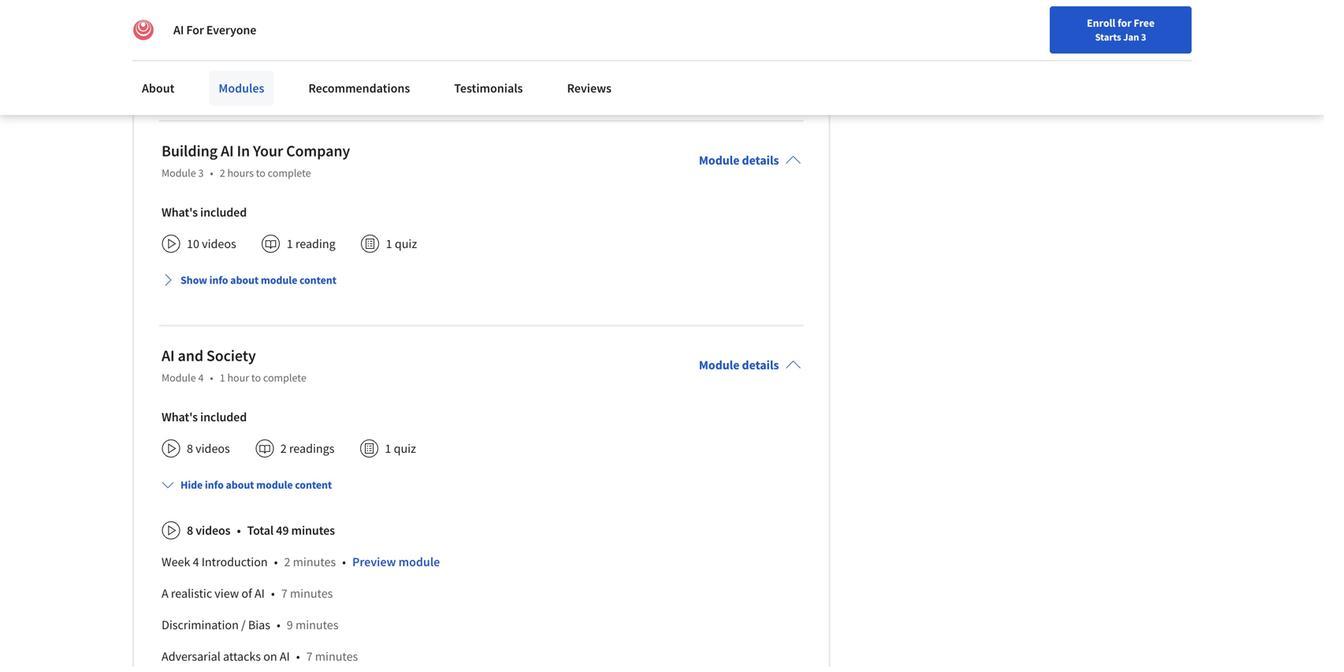 Task type: vqa. For each thing, say whether or not it's contained in the screenshot.
THE TRANSCRIPT button
no



Task type: locate. For each thing, give the bounding box(es) containing it.
2 vertical spatial 8
[[187, 523, 193, 539]]

1 right readings
[[385, 441, 391, 457]]

0 vertical spatial about
[[230, 273, 259, 288]]

about for hide
[[226, 478, 254, 493]]

info
[[209, 273, 228, 288], [205, 478, 224, 493]]

info about module content element
[[162, 55, 801, 99], [155, 465, 801, 668]]

included down hour
[[200, 410, 247, 426]]

2 included from the top
[[200, 410, 247, 426]]

7 right on
[[306, 650, 313, 665]]

module
[[699, 153, 740, 169], [162, 166, 196, 180], [699, 358, 740, 374], [162, 371, 196, 385]]

view
[[215, 586, 239, 602]]

1 vertical spatial 1 quiz
[[385, 441, 416, 457]]

what's included for and
[[162, 410, 247, 426]]

everyone
[[206, 22, 257, 38]]

total
[[247, 523, 274, 539]]

1 right reading on the left top of the page
[[386, 236, 392, 252]]

to
[[256, 166, 266, 180], [251, 371, 261, 385]]

0 vertical spatial 3
[[1142, 31, 1147, 43]]

readings
[[289, 441, 335, 457]]

0 vertical spatial 7
[[281, 586, 288, 602]]

1 vertical spatial to
[[251, 371, 261, 385]]

module inside building ai in your company module 3 • 2 hours to complete
[[162, 166, 196, 180]]

8 videos up modules link
[[187, 31, 230, 47]]

1 vertical spatial 4
[[193, 555, 199, 571]]

1 8 from the top
[[187, 31, 193, 47]]

society
[[207, 346, 256, 366]]

1 what's from the top
[[162, 205, 198, 221]]

• left 9
[[277, 618, 281, 634]]

0 vertical spatial to
[[256, 166, 266, 180]]

1 vertical spatial module
[[256, 478, 293, 493]]

1 details from the top
[[742, 153, 779, 169]]

content down readings
[[295, 478, 332, 493]]

2 left 'hours'
[[220, 166, 225, 180]]

to right 'hours'
[[256, 166, 266, 180]]

realistic
[[171, 586, 212, 602]]

0 vertical spatial module details
[[699, 153, 779, 169]]

minutes down • total 49 minutes
[[293, 555, 336, 571]]

3 down building at the top of the page
[[198, 166, 204, 180]]

1 vertical spatial info
[[205, 478, 224, 493]]

0 vertical spatial included
[[200, 205, 247, 221]]

minutes
[[291, 523, 335, 539], [293, 555, 336, 571], [290, 586, 333, 602], [296, 618, 339, 634], [315, 650, 358, 665]]

2 8 videos from the top
[[187, 441, 230, 457]]

videos up introduction at the bottom
[[196, 523, 231, 539]]

what's
[[162, 205, 198, 221], [162, 410, 198, 426]]

1 vertical spatial module details
[[699, 358, 779, 374]]

4 right week
[[193, 555, 199, 571]]

info right the "hide" at the left of page
[[205, 478, 224, 493]]

1 left hour
[[220, 371, 225, 385]]

0 horizontal spatial 3
[[198, 166, 204, 180]]

1 vertical spatial info about module content element
[[155, 465, 801, 668]]

0 vertical spatial 8 videos
[[187, 31, 230, 47]]

0 vertical spatial what's included
[[162, 205, 247, 221]]

about inside "element"
[[226, 478, 254, 493]]

videos
[[196, 31, 230, 47], [202, 236, 236, 252], [196, 441, 230, 457], [196, 523, 231, 539]]

your
[[1121, 18, 1142, 32]]

info for hide
[[205, 478, 224, 493]]

2 what's from the top
[[162, 410, 198, 426]]

module for show info about module content
[[261, 273, 298, 288]]

1 module details from the top
[[699, 153, 779, 169]]

ai
[[173, 22, 184, 38], [221, 141, 234, 161], [162, 346, 175, 366], [255, 586, 265, 602], [280, 650, 290, 665]]

2 down • total 49 minutes
[[284, 555, 291, 571]]

show info about module content button
[[155, 266, 343, 295]]

8 up the "hide" at the left of page
[[187, 441, 193, 457]]

info for show
[[209, 273, 228, 288]]

content for hide info about module content
[[295, 478, 332, 493]]

info about module content element containing 8 videos
[[155, 465, 801, 668]]

show info about module content
[[181, 273, 337, 288]]

about down 10 videos
[[230, 273, 259, 288]]

complete inside ai and society module 4 • 1 hour to complete
[[263, 371, 307, 385]]

included up 10 videos
[[200, 205, 247, 221]]

8 videos up the "hide" at the left of page
[[187, 441, 230, 457]]

videos up modules link
[[196, 31, 230, 47]]

content
[[300, 273, 337, 288], [295, 478, 332, 493]]

0 vertical spatial 8
[[187, 31, 193, 47]]

videos right 10
[[202, 236, 236, 252]]

1 vertical spatial details
[[742, 358, 779, 374]]

8
[[187, 31, 193, 47], [187, 441, 193, 457], [187, 523, 193, 539]]

1 vertical spatial quiz
[[394, 441, 416, 457]]

• right on
[[296, 650, 300, 665]]

1 vertical spatial included
[[200, 410, 247, 426]]

complete inside building ai in your company module 3 • 2 hours to complete
[[268, 166, 311, 180]]

• left hour
[[210, 371, 213, 385]]

•
[[210, 166, 213, 180], [210, 371, 213, 385], [237, 523, 241, 539], [274, 555, 278, 571], [342, 555, 346, 571], [271, 586, 275, 602], [277, 618, 281, 634], [296, 650, 300, 665]]

8 videos up introduction at the bottom
[[187, 523, 231, 539]]

1 vertical spatial complete
[[263, 371, 307, 385]]

what's included
[[162, 205, 247, 221], [162, 410, 247, 426]]

• inside ai and society module 4 • 1 hour to complete
[[210, 371, 213, 385]]

complete
[[268, 166, 311, 180], [263, 371, 307, 385]]

3 8 from the top
[[187, 523, 193, 539]]

ai left and
[[162, 346, 175, 366]]

0 vertical spatial info about module content element
[[162, 55, 801, 99]]

1 horizontal spatial 3
[[1142, 31, 1147, 43]]

enroll for free starts jan 3
[[1087, 16, 1155, 43]]

• left preview
[[342, 555, 346, 571]]

quiz
[[395, 236, 417, 252], [394, 441, 416, 457]]

0 vertical spatial 4
[[198, 371, 204, 385]]

2
[[220, 166, 225, 180], [281, 441, 287, 457], [284, 555, 291, 571]]

3 right "jan"
[[1142, 31, 1147, 43]]

modules link
[[209, 71, 274, 106]]

ai left for
[[173, 22, 184, 38]]

3
[[1142, 31, 1147, 43], [198, 166, 204, 180]]

about
[[230, 273, 259, 288], [226, 478, 254, 493]]

module
[[261, 273, 298, 288], [256, 478, 293, 493], [399, 555, 440, 571]]

show
[[181, 273, 207, 288]]

module right preview
[[399, 555, 440, 571]]

content down reading on the left top of the page
[[300, 273, 337, 288]]

1 vertical spatial 7
[[306, 650, 313, 665]]

info right show
[[209, 273, 228, 288]]

find
[[1099, 18, 1119, 32]]

1 vertical spatial about
[[226, 478, 254, 493]]

1 8 videos from the top
[[187, 31, 230, 47]]

0 vertical spatial quiz
[[395, 236, 417, 252]]

new
[[1144, 18, 1165, 32]]

enroll
[[1087, 16, 1116, 30]]

what's down and
[[162, 410, 198, 426]]

• down 49
[[274, 555, 278, 571]]

week
[[162, 555, 190, 571]]

4 inside ai and society module 4 • 1 hour to complete
[[198, 371, 204, 385]]

2 left readings
[[281, 441, 287, 457]]

1 what's included from the top
[[162, 205, 247, 221]]

module details
[[699, 153, 779, 169], [699, 358, 779, 374]]

2 details from the top
[[742, 358, 779, 374]]

8 videos
[[187, 31, 230, 47], [187, 441, 230, 457], [187, 523, 231, 539]]

details
[[742, 153, 779, 169], [742, 358, 779, 374]]

8 up week
[[187, 523, 193, 539]]

2 what's included from the top
[[162, 410, 247, 426]]

8 left the everyone
[[187, 31, 193, 47]]

2 vertical spatial 8 videos
[[187, 523, 231, 539]]

7
[[281, 586, 288, 602], [306, 650, 313, 665]]

0 vertical spatial complete
[[268, 166, 311, 180]]

complete down your
[[268, 166, 311, 180]]

None search field
[[225, 10, 603, 41]]

included for your
[[200, 205, 247, 221]]

ai for everyone
[[173, 22, 257, 38]]

adversarial attacks on ai • 7 minutes
[[162, 650, 358, 665]]

4 down and
[[198, 371, 204, 385]]

ai and society module 4 • 1 hour to complete
[[162, 346, 307, 385]]

10 videos
[[187, 236, 236, 252]]

1 vertical spatial 8
[[187, 441, 193, 457]]

49
[[276, 523, 289, 539]]

1 vertical spatial 8 videos
[[187, 441, 230, 457]]

3 8 videos from the top
[[187, 523, 231, 539]]

0 vertical spatial 2
[[220, 166, 225, 180]]

1 quiz
[[386, 236, 417, 252], [385, 441, 416, 457]]

/
[[241, 618, 246, 634]]

what's included down hour
[[162, 410, 247, 426]]

adversarial
[[162, 650, 221, 665]]

ai left in
[[221, 141, 234, 161]]

0 horizontal spatial 7
[[281, 586, 288, 602]]

details for ai and society
[[742, 358, 779, 374]]

1 included from the top
[[200, 205, 247, 221]]

3 inside enroll for free starts jan 3
[[1142, 31, 1147, 43]]

and
[[178, 346, 203, 366]]

0 vertical spatial content
[[300, 273, 337, 288]]

what's included up 10 videos
[[162, 205, 247, 221]]

• left 'hours'
[[210, 166, 213, 180]]

about right the "hide" at the left of page
[[226, 478, 254, 493]]

0 vertical spatial module
[[261, 273, 298, 288]]

3 inside building ai in your company module 3 • 2 hours to complete
[[198, 166, 204, 180]]

1 vertical spatial what's
[[162, 410, 198, 426]]

to right hour
[[251, 371, 261, 385]]

7 up 9
[[281, 586, 288, 602]]

testimonials
[[454, 80, 523, 96]]

included
[[200, 205, 247, 221], [200, 410, 247, 426]]

1 vertical spatial 3
[[198, 166, 204, 180]]

2 vertical spatial 2
[[284, 555, 291, 571]]

your
[[253, 141, 283, 161]]

1 vertical spatial what's included
[[162, 410, 247, 426]]

discrimination
[[162, 618, 239, 634]]

1 left reading on the left top of the page
[[287, 236, 293, 252]]

complete right hour
[[263, 371, 307, 385]]

preview
[[353, 555, 396, 571]]

0 vertical spatial 1 quiz
[[386, 236, 417, 252]]

1
[[287, 236, 293, 252], [386, 236, 392, 252], [220, 371, 225, 385], [385, 441, 391, 457]]

module up 49
[[256, 478, 293, 493]]

what's up 10
[[162, 205, 198, 221]]

modules
[[219, 80, 264, 96]]

2 module details from the top
[[699, 358, 779, 374]]

0 vertical spatial info
[[209, 273, 228, 288]]

content for show info about module content
[[300, 273, 337, 288]]

0 vertical spatial what's
[[162, 205, 198, 221]]

0 vertical spatial details
[[742, 153, 779, 169]]

career
[[1167, 18, 1198, 32]]

module down 1 reading
[[261, 273, 298, 288]]

what's included for ai
[[162, 205, 247, 221]]

1 vertical spatial content
[[295, 478, 332, 493]]

a realistic view of ai • 7 minutes
[[162, 586, 333, 602]]

4
[[198, 371, 204, 385], [193, 555, 199, 571]]

reviews
[[567, 80, 612, 96]]



Task type: describe. For each thing, give the bounding box(es) containing it.
hide info about module content
[[181, 478, 332, 493]]

to inside building ai in your company module 3 • 2 hours to complete
[[256, 166, 266, 180]]

recommendations
[[309, 80, 410, 96]]

• total 49 minutes
[[237, 523, 335, 539]]

hide info about module content button
[[155, 471, 338, 500]]

about link
[[132, 71, 184, 106]]

• right of
[[271, 586, 275, 602]]

minutes right 9
[[296, 618, 339, 634]]

1 vertical spatial 2
[[281, 441, 287, 457]]

hour
[[227, 371, 249, 385]]

hours
[[227, 166, 254, 180]]

week 4 introduction • 2 minutes • preview module
[[162, 555, 440, 571]]

preview module link
[[353, 555, 440, 571]]

minutes right 49
[[291, 523, 335, 539]]

2 inside building ai in your company module 3 • 2 hours to complete
[[220, 166, 225, 180]]

1 inside ai and society module 4 • 1 hour to complete
[[220, 371, 225, 385]]

ai inside ai and society module 4 • 1 hour to complete
[[162, 346, 175, 366]]

free
[[1134, 16, 1155, 30]]

to inside ai and society module 4 • 1 hour to complete
[[251, 371, 261, 385]]

reviews link
[[558, 71, 621, 106]]

attacks
[[223, 650, 261, 665]]

module inside ai and society module 4 • 1 hour to complete
[[162, 371, 196, 385]]

1 quiz for ai and society
[[385, 441, 416, 457]]

2 readings
[[281, 441, 335, 457]]

ai right on
[[280, 650, 290, 665]]

2 8 from the top
[[187, 441, 193, 457]]

building ai in your company module 3 • 2 hours to complete
[[162, 141, 350, 180]]

of
[[242, 586, 252, 602]]

hide
[[181, 478, 203, 493]]

what's for building
[[162, 205, 198, 221]]

what's for ai
[[162, 410, 198, 426]]

for
[[1118, 16, 1132, 30]]

• left total
[[237, 523, 241, 539]]

building
[[162, 141, 218, 161]]

find your new career
[[1099, 18, 1198, 32]]

module details for building ai in your company
[[699, 153, 779, 169]]

ai inside building ai in your company module 3 • 2 hours to complete
[[221, 141, 234, 161]]

testimonials link
[[445, 71, 533, 106]]

• inside building ai in your company module 3 • 2 hours to complete
[[210, 166, 213, 180]]

find your new career link
[[1091, 16, 1205, 35]]

for
[[186, 22, 204, 38]]

recommendations link
[[299, 71, 420, 106]]

module details for ai and society
[[699, 358, 779, 374]]

minutes right on
[[315, 650, 358, 665]]

1 horizontal spatial 7
[[306, 650, 313, 665]]

videos inside info about module content "element"
[[196, 523, 231, 539]]

10
[[187, 236, 199, 252]]

about for show
[[230, 273, 259, 288]]

quiz for building ai in your company
[[395, 236, 417, 252]]

about
[[142, 80, 175, 96]]

reading
[[296, 236, 336, 252]]

1 quiz for building ai in your company
[[386, 236, 417, 252]]

jan
[[1124, 31, 1140, 43]]

module for hide info about module content
[[256, 478, 293, 493]]

included for module
[[200, 410, 247, 426]]

in
[[237, 141, 250, 161]]

deeplearning.ai image
[[132, 19, 155, 41]]

introduction
[[202, 555, 268, 571]]

1 reading
[[287, 236, 336, 252]]

ai right of
[[255, 586, 265, 602]]

minutes down 'week 4 introduction • 2 minutes • preview module'
[[290, 586, 333, 602]]

details for building ai in your company
[[742, 153, 779, 169]]

quiz for ai and society
[[394, 441, 416, 457]]

on
[[264, 650, 277, 665]]

2 vertical spatial module
[[399, 555, 440, 571]]

videos up the "hide" at the left of page
[[196, 441, 230, 457]]

a
[[162, 586, 169, 602]]

starts
[[1096, 31, 1122, 43]]

company
[[286, 141, 350, 161]]

discrimination / bias • 9 minutes
[[162, 618, 339, 634]]

9
[[287, 618, 293, 634]]

bias
[[248, 618, 270, 634]]



